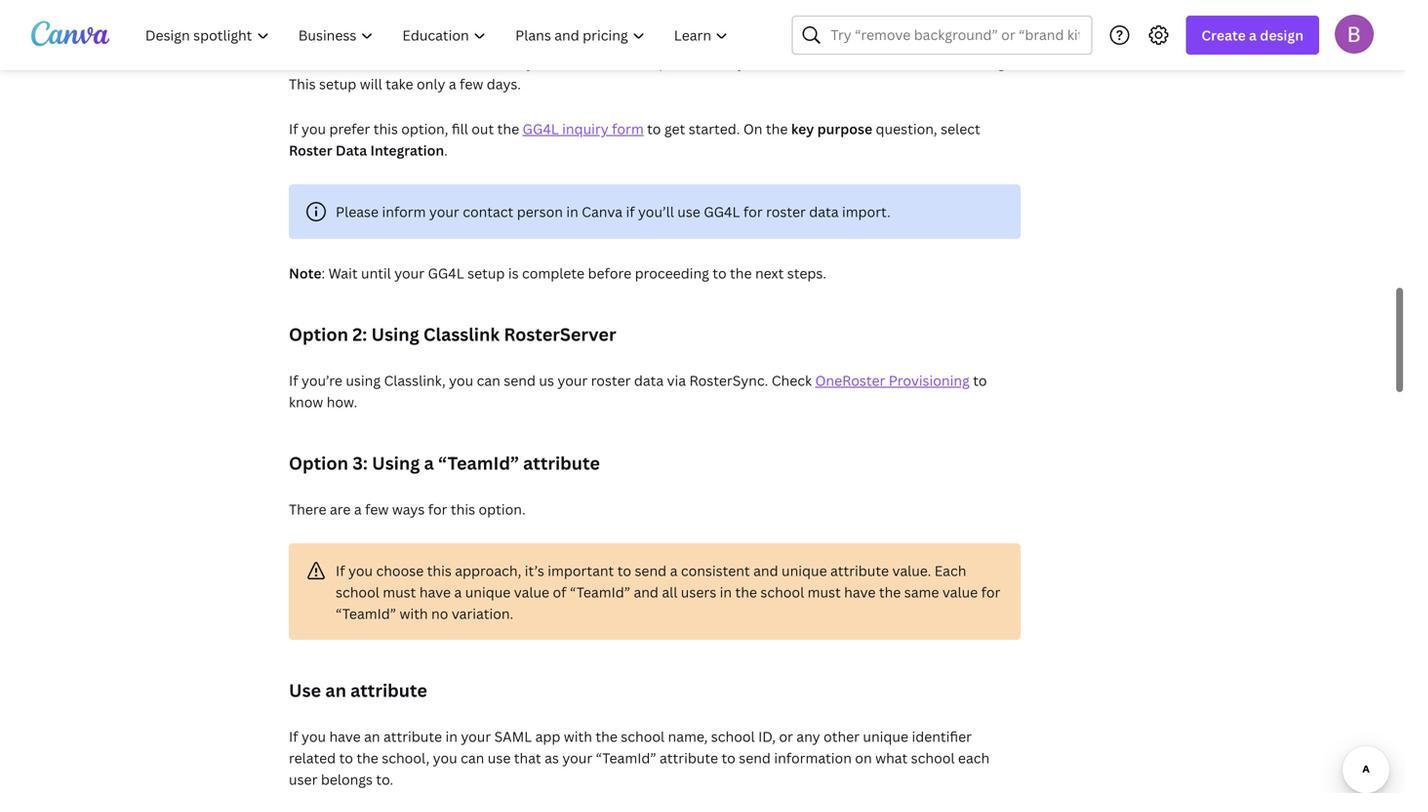 Task type: vqa. For each thing, say whether or not it's contained in the screenshot.
to
yes



Task type: describe. For each thing, give the bounding box(es) containing it.
use inside if you have an attribute in your saml app with the school name, school id, or any other unique identifier related to the school, you can use that as your "teamid" attribute to send information on what school each user belongs to.
[[488, 749, 511, 768]]

belongs
[[321, 771, 373, 789]]

0 vertical spatial roster
[[766, 203, 806, 221]]

until
[[361, 264, 391, 283]]

approach,
[[455, 562, 521, 580]]

data left the import.
[[809, 203, 839, 221]]

out
[[472, 120, 494, 138]]

complete
[[522, 264, 585, 283]]

it's
[[525, 562, 545, 580]]

option 2: using classlink rosterserver
[[289, 323, 616, 347]]

in for with
[[446, 728, 458, 746]]

2 must from the left
[[808, 583, 841, 602]]

your right automate on the top of page
[[738, 53, 768, 72]]

if for if you're using classlink, you can send us your roster data via rostersync. check oneroster provisioning
[[289, 371, 298, 390]]

is
[[508, 264, 519, 283]]

the down value.
[[879, 583, 901, 602]]

create a design button
[[1186, 16, 1320, 55]]

this
[[289, 75, 316, 93]]

if
[[626, 203, 635, 221]]

on
[[744, 120, 763, 138]]

wait
[[329, 264, 358, 283]]

school left id,
[[711, 728, 755, 746]]

to.
[[376, 771, 393, 789]]

"teamid" up option.
[[438, 451, 519, 475]]

1 vertical spatial can
[[477, 371, 501, 390]]

ways
[[392, 500, 425, 519]]

if for if you choose this approach, it's important to send a consistent and unique attribute value. each school must have a unique value of "teamid" and all users in the school must have the same value for "teamid" with no variation.
[[336, 562, 345, 580]]

attribute inside if you choose this approach, it's important to send a consistent and unique attribute value. each school must have a unique value of "teamid" and all users in the school must have the same value for "teamid" with no variation.
[[831, 562, 889, 580]]

systems
[[519, 53, 574, 72]]

each
[[958, 749, 990, 768]]

option,
[[401, 120, 448, 138]]

for right ways
[[428, 500, 448, 519]]

:
[[322, 264, 325, 283]]

school down choose
[[336, 583, 380, 602]]

steps.
[[787, 264, 827, 283]]

gg4l up option 2: using classlink rosterserver
[[428, 264, 464, 283]]

you for have
[[302, 728, 326, 746]]

choose
[[376, 562, 424, 580]]

top level navigation element
[[133, 16, 745, 55]]

other
[[824, 728, 860, 746]]

started.
[[689, 120, 740, 138]]

to left information
[[722, 749, 736, 768]]

can inside 'we've partnered with global grid for learning (gg4l) to manage your data automation. gg4l can connect to most modern student information systems (sis) and help automate your data transfer to canva free of charge. this setup will take only a few days.'
[[904, 32, 927, 50]]

you're
[[302, 371, 343, 390]]

your right inform
[[429, 203, 459, 221]]

school down identifier
[[911, 749, 955, 768]]

to inside if you choose this approach, it's important to send a consistent and unique attribute value. each school must have a unique value of "teamid" and all users in the school must have the same value for "teamid" with no variation.
[[618, 562, 632, 580]]

if for if you prefer this option, fill out the gg4l inquiry form to get started. on the key purpose question, select roster data integration .
[[289, 120, 298, 138]]

1 horizontal spatial unique
[[782, 562, 827, 580]]

contact
[[463, 203, 514, 221]]

select
[[941, 120, 981, 138]]

1 horizontal spatial have
[[420, 583, 451, 602]]

0 horizontal spatial unique
[[465, 583, 511, 602]]

(sis)
[[577, 53, 607, 72]]

take
[[386, 75, 413, 93]]

note : wait until your gg4l setup is complete before proceeding to the next steps.
[[289, 264, 827, 283]]

roster
[[289, 141, 332, 160]]

a inside 'we've partnered with global grid for learning (gg4l) to manage your data automation. gg4l can connect to most modern student information systems (sis) and help automate your data transfer to canva free of charge. this setup will take only a few days.'
[[449, 75, 456, 93]]

using for classlink
[[371, 323, 419, 347]]

"teamid" inside if you have an attribute in your saml app with the school name, school id, or any other unique identifier related to the school, you can use that as your "teamid" attribute to send information on what school each user belongs to.
[[596, 749, 657, 768]]

before
[[588, 264, 632, 283]]

are
[[330, 500, 351, 519]]

of inside if you choose this approach, it's important to send a consistent and unique attribute value. each school must have a unique value of "teamid" and all users in the school must have the same value for "teamid" with no variation.
[[553, 583, 567, 602]]

or
[[779, 728, 793, 746]]

school right users
[[761, 583, 804, 602]]

help
[[639, 53, 668, 72]]

grid
[[479, 32, 508, 50]]

create a design
[[1202, 26, 1304, 44]]

we've
[[289, 32, 328, 50]]

this for option,
[[374, 120, 398, 138]]

create
[[1202, 26, 1246, 44]]

get
[[665, 120, 685, 138]]

information
[[437, 53, 515, 72]]

on
[[855, 749, 872, 768]]

classlink
[[424, 323, 500, 347]]

data down automation.
[[771, 53, 801, 72]]

as
[[545, 749, 559, 768]]

value.
[[893, 562, 931, 580]]

the left next
[[730, 264, 752, 283]]

most
[[289, 53, 322, 72]]

option.
[[479, 500, 526, 519]]

use an attribute
[[289, 679, 427, 703]]

1 value from the left
[[514, 583, 550, 602]]

oneroster
[[815, 371, 886, 390]]

how.
[[327, 393, 357, 411]]

rostersync.
[[690, 371, 768, 390]]

all
[[662, 583, 678, 602]]

users
[[681, 583, 717, 602]]

if for if you have an attribute in your saml app with the school name, school id, or any other unique identifier related to the school, you can use that as your "teamid" attribute to send information on what school each user belongs to.
[[289, 728, 298, 746]]

1 horizontal spatial use
[[678, 203, 701, 221]]

modern
[[326, 53, 377, 72]]

id,
[[758, 728, 776, 746]]

global
[[433, 32, 476, 50]]

with inside if you choose this approach, it's important to send a consistent and unique attribute value. each school must have a unique value of "teamid" and all users in the school must have the same value for "teamid" with no variation.
[[400, 605, 428, 623]]

prefer
[[329, 120, 370, 138]]

1 vertical spatial and
[[754, 562, 778, 580]]

what
[[876, 749, 908, 768]]

purpose
[[818, 120, 873, 138]]

key
[[791, 120, 814, 138]]

will
[[360, 75, 382, 93]]

provisioning
[[889, 371, 970, 390]]

you'll
[[638, 203, 674, 221]]

if you prefer this option, fill out the gg4l inquiry form to get started. on the key purpose question, select roster data integration .
[[289, 120, 981, 160]]

school left name,
[[621, 728, 665, 746]]

"teamid" down choose
[[336, 605, 396, 623]]

related
[[289, 749, 336, 768]]

a up all
[[670, 562, 678, 580]]

of inside 'we've partnered with global grid for learning (gg4l) to manage your data automation. gg4l can connect to most modern student information systems (sis) and help automate your data transfer to canva free of charge. this setup will take only a few days.'
[[952, 53, 965, 72]]

a right are
[[354, 500, 362, 519]]

can inside if you have an attribute in your saml app with the school name, school id, or any other unique identifier related to the school, you can use that as your "teamid" attribute to send information on what school each user belongs to.
[[461, 749, 484, 768]]

setup inside 'we've partnered with global grid for learning (gg4l) to manage your data automation. gg4l can connect to most modern student information systems (sis) and help automate your data transfer to canva free of charge. this setup will take only a few days.'
[[319, 75, 357, 93]]

charge.
[[969, 53, 1016, 72]]

gg4l right the you'll
[[704, 203, 740, 221]]

learning
[[534, 32, 591, 50]]

a up variation.
[[454, 583, 462, 602]]

and inside 'we've partnered with global grid for learning (gg4l) to manage your data automation. gg4l can connect to most modern student information systems (sis) and help automate your data transfer to canva free of charge. this setup will take only a few days.'
[[610, 53, 635, 72]]

2 horizontal spatial have
[[844, 583, 876, 602]]

fill
[[452, 120, 468, 138]]

1 vertical spatial this
[[451, 500, 475, 519]]

for inside if you choose this approach, it's important to send a consistent and unique attribute value. each school must have a unique value of "teamid" and all users in the school must have the same value for "teamid" with no variation.
[[982, 583, 1001, 602]]



Task type: locate. For each thing, give the bounding box(es) containing it.
to left get
[[647, 120, 661, 138]]

no
[[431, 605, 448, 623]]

rosterserver
[[504, 323, 616, 347]]

gg4l inside 'we've partnered with global grid for learning (gg4l) to manage your data automation. gg4l can connect to most modern student information systems (sis) and help automate your data transfer to canva free of charge. this setup will take only a few days.'
[[864, 32, 900, 50]]

0 horizontal spatial value
[[514, 583, 550, 602]]

to right proceeding
[[713, 264, 727, 283]]

1 vertical spatial few
[[365, 500, 389, 519]]

1 horizontal spatial value
[[943, 583, 978, 602]]

an
[[325, 679, 346, 703], [364, 728, 380, 746]]

to inside to know how.
[[973, 371, 987, 390]]

2 vertical spatial send
[[739, 749, 771, 768]]

0 vertical spatial with
[[401, 32, 430, 50]]

saml
[[494, 728, 532, 746]]

2 value from the left
[[943, 583, 978, 602]]

canva left free at the right
[[878, 53, 918, 72]]

few down information
[[460, 75, 484, 93]]

unique
[[782, 562, 827, 580], [465, 583, 511, 602], [863, 728, 909, 746]]

(gg4l)
[[594, 32, 639, 50]]

the right app
[[596, 728, 618, 746]]

"teamid"
[[438, 451, 519, 475], [570, 583, 631, 602], [336, 605, 396, 623], [596, 749, 657, 768]]

0 horizontal spatial of
[[553, 583, 567, 602]]

classlink,
[[384, 371, 446, 390]]

0 horizontal spatial few
[[365, 500, 389, 519]]

if inside if you have an attribute in your saml app with the school name, school id, or any other unique identifier related to the school, you can use that as your "teamid" attribute to send information on what school each user belongs to.
[[289, 728, 298, 746]]

2 vertical spatial this
[[427, 562, 452, 580]]

only
[[417, 75, 445, 93]]

using
[[346, 371, 381, 390]]

1 vertical spatial use
[[488, 749, 511, 768]]

transfer
[[804, 53, 857, 72]]

must down choose
[[383, 583, 416, 602]]

your left saml
[[461, 728, 491, 746]]

data left automation.
[[748, 32, 778, 50]]

you down classlink
[[449, 371, 474, 390]]

a inside dropdown button
[[1249, 26, 1257, 44]]

your right until
[[395, 264, 425, 283]]

1 horizontal spatial few
[[460, 75, 484, 93]]

1 vertical spatial unique
[[465, 583, 511, 602]]

0 vertical spatial option
[[289, 323, 348, 347]]

to up charge.
[[988, 32, 1002, 50]]

.
[[444, 141, 448, 160]]

2:
[[353, 323, 367, 347]]

1 vertical spatial canva
[[582, 203, 623, 221]]

each
[[935, 562, 967, 580]]

and
[[610, 53, 635, 72], [754, 562, 778, 580], [634, 583, 659, 602]]

app
[[535, 728, 561, 746]]

you left choose
[[348, 562, 373, 580]]

using right the 2:
[[371, 323, 419, 347]]

you inside "if you prefer this option, fill out the gg4l inquiry form to get started. on the key purpose question, select roster data integration ."
[[302, 120, 326, 138]]

send inside if you choose this approach, it's important to send a consistent and unique attribute value. each school must have a unique value of "teamid" and all users in the school must have the same value for "teamid" with no variation.
[[635, 562, 667, 580]]

2 horizontal spatial send
[[739, 749, 771, 768]]

this inside if you choose this approach, it's important to send a consistent and unique attribute value. each school must have a unique value of "teamid" and all users in the school must have the same value for "teamid" with no variation.
[[427, 562, 452, 580]]

in right person at the top of page
[[566, 203, 579, 221]]

0 vertical spatial setup
[[319, 75, 357, 93]]

in down consistent
[[720, 583, 732, 602]]

know
[[289, 393, 323, 411]]

0 vertical spatial unique
[[782, 562, 827, 580]]

have up no
[[420, 583, 451, 602]]

a
[[1249, 26, 1257, 44], [449, 75, 456, 93], [424, 451, 434, 475], [354, 500, 362, 519], [670, 562, 678, 580], [454, 583, 462, 602]]

setup
[[319, 75, 357, 93], [468, 264, 505, 283]]

you up roster
[[302, 120, 326, 138]]

with inside if you have an attribute in your saml app with the school name, school id, or any other unique identifier related to the school, you can use that as your "teamid" attribute to send information on what school each user belongs to.
[[564, 728, 592, 746]]

1 must from the left
[[383, 583, 416, 602]]

identifier
[[912, 728, 972, 746]]

unique down approach,
[[465, 583, 511, 602]]

you for prefer
[[302, 120, 326, 138]]

gg4l left inquiry
[[523, 120, 559, 138]]

few left ways
[[365, 500, 389, 519]]

in inside if you choose this approach, it's important to send a consistent and unique attribute value. each school must have a unique value of "teamid" and all users in the school must have the same value for "teamid" with no variation.
[[720, 583, 732, 602]]

school,
[[382, 749, 430, 768]]

and left all
[[634, 583, 659, 602]]

roster right us
[[591, 371, 631, 390]]

using right 3:
[[372, 451, 420, 475]]

2 vertical spatial can
[[461, 749, 484, 768]]

2 vertical spatial unique
[[863, 728, 909, 746]]

0 vertical spatial use
[[678, 203, 701, 221]]

if inside if you choose this approach, it's important to send a consistent and unique attribute value. each school must have a unique value of "teamid" and all users in the school must have the same value for "teamid" with no variation.
[[336, 562, 345, 580]]

have left "same"
[[844, 583, 876, 602]]

have inside if you have an attribute in your saml app with the school name, school id, or any other unique identifier related to the school, you can use that as your "teamid" attribute to send information on what school each user belongs to.
[[329, 728, 361, 746]]

user
[[289, 771, 318, 789]]

if you're using classlink, you can send us your roster data via rostersync. check oneroster provisioning
[[289, 371, 970, 390]]

question,
[[876, 120, 938, 138]]

1 vertical spatial with
[[400, 605, 428, 623]]

0 horizontal spatial use
[[488, 749, 511, 768]]

value down it's
[[514, 583, 550, 602]]

the
[[497, 120, 519, 138], [766, 120, 788, 138], [730, 264, 752, 283], [735, 583, 757, 602], [879, 583, 901, 602], [596, 728, 618, 746], [357, 749, 379, 768]]

if up related at the left bottom
[[289, 728, 298, 746]]

any
[[797, 728, 821, 746]]

the right out
[[497, 120, 519, 138]]

"teamid" down important
[[570, 583, 631, 602]]

if you choose this approach, it's important to send a consistent and unique attribute value. each school must have a unique value of "teamid" and all users in the school must have the same value for "teamid" with no variation.
[[336, 562, 1001, 623]]

1 vertical spatial using
[[372, 451, 420, 475]]

"teamid" right the as
[[596, 749, 657, 768]]

2 horizontal spatial unique
[[863, 728, 909, 746]]

0 vertical spatial few
[[460, 75, 484, 93]]

1 horizontal spatial send
[[635, 562, 667, 580]]

1 vertical spatial roster
[[591, 371, 631, 390]]

option for option 2: using classlink rosterserver
[[289, 323, 348, 347]]

1 horizontal spatial of
[[952, 53, 965, 72]]

variation.
[[452, 605, 514, 623]]

a right only
[[449, 75, 456, 93]]

send up all
[[635, 562, 667, 580]]

send down id,
[[739, 749, 771, 768]]

connect
[[931, 32, 985, 50]]

0 vertical spatial send
[[504, 371, 536, 390]]

we've partnered with global grid for learning (gg4l) to manage your data automation. gg4l can connect to most modern student information systems (sis) and help automate your data transfer to canva free of charge. this setup will take only a few days.
[[289, 32, 1016, 93]]

0 vertical spatial can
[[904, 32, 927, 50]]

gg4l inside "if you prefer this option, fill out the gg4l inquiry form to get started. on the key purpose question, select roster data integration ."
[[523, 120, 559, 138]]

0 horizontal spatial have
[[329, 728, 361, 746]]

the up to.
[[357, 749, 379, 768]]

can
[[904, 32, 927, 50], [477, 371, 501, 390], [461, 749, 484, 768]]

2 vertical spatial with
[[564, 728, 592, 746]]

name,
[[668, 728, 708, 746]]

0 vertical spatial using
[[371, 323, 419, 347]]

this right choose
[[427, 562, 452, 580]]

can down classlink
[[477, 371, 501, 390]]

0 horizontal spatial an
[[325, 679, 346, 703]]

in
[[566, 203, 579, 221], [720, 583, 732, 602], [446, 728, 458, 746]]

0 horizontal spatial send
[[504, 371, 536, 390]]

setup down 'modern'
[[319, 75, 357, 93]]

0 horizontal spatial setup
[[319, 75, 357, 93]]

1 horizontal spatial canva
[[878, 53, 918, 72]]

an inside if you have an attribute in your saml app with the school name, school id, or any other unique identifier related to the school, you can use that as your "teamid" attribute to send information on what school each user belongs to.
[[364, 728, 380, 746]]

can left that
[[461, 749, 484, 768]]

for
[[511, 32, 530, 50], [744, 203, 763, 221], [428, 500, 448, 519], [982, 583, 1001, 602]]

attribute
[[523, 451, 600, 475], [831, 562, 889, 580], [351, 679, 427, 703], [384, 728, 442, 746], [660, 749, 718, 768]]

if you have an attribute in your saml app with the school name, school id, or any other unique identifier related to the school, you can use that as your "teamid" attribute to send information on what school each user belongs to.
[[289, 728, 990, 789]]

to up belongs
[[339, 749, 353, 768]]

use right the you'll
[[678, 203, 701, 221]]

to up the 'help' in the left of the page
[[643, 32, 656, 50]]

design
[[1260, 26, 1304, 44]]

the right on
[[766, 120, 788, 138]]

2 vertical spatial and
[[634, 583, 659, 602]]

canva inside 'we've partnered with global grid for learning (gg4l) to manage your data automation. gg4l can connect to most modern student information systems (sis) and help automate your data transfer to canva free of charge. this setup will take only a few days.'
[[878, 53, 918, 72]]

you up related at the left bottom
[[302, 728, 326, 746]]

to right provisioning
[[973, 371, 987, 390]]

1 horizontal spatial in
[[566, 203, 579, 221]]

Try "remove background" or "brand kit" search field
[[831, 17, 1080, 54]]

a left design
[[1249, 26, 1257, 44]]

1 vertical spatial option
[[289, 451, 348, 475]]

unique up what
[[863, 728, 909, 746]]

in left saml
[[446, 728, 458, 746]]

for right "same"
[[982, 583, 1001, 602]]

with left no
[[400, 605, 428, 623]]

if up know
[[289, 371, 298, 390]]

0 horizontal spatial roster
[[591, 371, 631, 390]]

use
[[289, 679, 321, 703]]

in for use
[[566, 203, 579, 221]]

for inside 'we've partnered with global grid for learning (gg4l) to manage your data automation. gg4l can connect to most modern student information systems (sis) and help automate your data transfer to canva free of charge. this setup will take only a few days.'
[[511, 32, 530, 50]]

information
[[774, 749, 852, 768]]

send left us
[[504, 371, 536, 390]]

with up student
[[401, 32, 430, 50]]

must
[[383, 583, 416, 602], [808, 583, 841, 602]]

1 horizontal spatial an
[[364, 728, 380, 746]]

with inside 'we've partnered with global grid for learning (gg4l) to manage your data automation. gg4l can connect to most modern student information systems (sis) and help automate your data transfer to canva free of charge. this setup will take only a few days.'
[[401, 32, 430, 50]]

1 vertical spatial an
[[364, 728, 380, 746]]

value down each
[[943, 583, 978, 602]]

if left choose
[[336, 562, 345, 580]]

student
[[381, 53, 434, 72]]

gg4l right automation.
[[864, 32, 900, 50]]

if up roster
[[289, 120, 298, 138]]

0 horizontal spatial must
[[383, 583, 416, 602]]

option left 3:
[[289, 451, 348, 475]]

option left the 2:
[[289, 323, 348, 347]]

you
[[302, 120, 326, 138], [449, 371, 474, 390], [348, 562, 373, 580], [302, 728, 326, 746], [433, 749, 457, 768]]

for up next
[[744, 203, 763, 221]]

few inside 'we've partnered with global grid for learning (gg4l) to manage your data automation. gg4l can connect to most modern student information systems (sis) and help automate your data transfer to canva free of charge. this setup will take only a few days.'
[[460, 75, 484, 93]]

roster up next
[[766, 203, 806, 221]]

oneroster provisioning link
[[815, 371, 970, 390]]

your right the as
[[563, 749, 593, 768]]

inquiry
[[562, 120, 609, 138]]

2 horizontal spatial in
[[720, 583, 732, 602]]

to
[[643, 32, 656, 50], [988, 32, 1002, 50], [860, 53, 874, 72], [647, 120, 661, 138], [713, 264, 727, 283], [973, 371, 987, 390], [618, 562, 632, 580], [339, 749, 353, 768], [722, 749, 736, 768]]

same
[[905, 583, 939, 602]]

you inside if you choose this approach, it's important to send a consistent and unique attribute value. each school must have a unique value of "teamid" and all users in the school must have the same value for "teamid" with no variation.
[[348, 562, 373, 580]]

if inside "if you prefer this option, fill out the gg4l inquiry form to get started. on the key purpose question, select roster data integration ."
[[289, 120, 298, 138]]

1 option from the top
[[289, 323, 348, 347]]

you right school,
[[433, 749, 457, 768]]

using for a
[[372, 451, 420, 475]]

1 vertical spatial setup
[[468, 264, 505, 283]]

school
[[336, 583, 380, 602], [761, 583, 804, 602], [621, 728, 665, 746], [711, 728, 755, 746], [911, 749, 955, 768]]

automation.
[[781, 32, 861, 50]]

this left option.
[[451, 500, 475, 519]]

must left "same"
[[808, 583, 841, 602]]

unique right consistent
[[782, 562, 827, 580]]

to know how.
[[289, 371, 987, 411]]

an right use
[[325, 679, 346, 703]]

note
[[289, 264, 322, 283]]

next
[[755, 264, 784, 283]]

1 vertical spatial send
[[635, 562, 667, 580]]

days.
[[487, 75, 521, 93]]

us
[[539, 371, 554, 390]]

0 vertical spatial an
[[325, 679, 346, 703]]

for right grid at top
[[511, 32, 530, 50]]

unique inside if you have an attribute in your saml app with the school name, school id, or any other unique identifier related to the school, you can use that as your "teamid" attribute to send information on what school each user belongs to.
[[863, 728, 909, 746]]

in inside if you have an attribute in your saml app with the school name, school id, or any other unique identifier related to the school, you can use that as your "teamid" attribute to send information on what school each user belongs to.
[[446, 728, 458, 746]]

have
[[420, 583, 451, 602], [844, 583, 876, 602], [329, 728, 361, 746]]

0 horizontal spatial in
[[446, 728, 458, 746]]

and down (gg4l)
[[610, 53, 635, 72]]

0 vertical spatial canva
[[878, 53, 918, 72]]

0 vertical spatial this
[[374, 120, 398, 138]]

2 option from the top
[[289, 451, 348, 475]]

your right us
[[558, 371, 588, 390]]

integration
[[370, 141, 444, 160]]

data left via
[[634, 371, 664, 390]]

1 vertical spatial of
[[553, 583, 567, 602]]

gg4l inquiry form link
[[523, 120, 644, 138]]

few
[[460, 75, 484, 93], [365, 500, 389, 519]]

and right consistent
[[754, 562, 778, 580]]

consistent
[[681, 562, 750, 580]]

there are a few ways for this option.
[[289, 500, 526, 519]]

option 3: using a "teamid" attribute
[[289, 451, 600, 475]]

option for option 3: using a "teamid" attribute
[[289, 451, 348, 475]]

0 horizontal spatial canva
[[582, 203, 623, 221]]

your up automate on the top of page
[[715, 32, 745, 50]]

1 horizontal spatial roster
[[766, 203, 806, 221]]

1 vertical spatial in
[[720, 583, 732, 602]]

of down connect
[[952, 53, 965, 72]]

bob builder image
[[1335, 14, 1374, 53]]

0 vertical spatial in
[[566, 203, 579, 221]]

0 vertical spatial and
[[610, 53, 635, 72]]

with right app
[[564, 728, 592, 746]]

data
[[748, 32, 778, 50], [771, 53, 801, 72], [809, 203, 839, 221], [634, 371, 664, 390]]

an up to.
[[364, 728, 380, 746]]

have up related at the left bottom
[[329, 728, 361, 746]]

send inside if you have an attribute in your saml app with the school name, school id, or any other unique identifier related to the school, you can use that as your "teamid" attribute to send information on what school each user belongs to.
[[739, 749, 771, 768]]

option
[[289, 323, 348, 347], [289, 451, 348, 475]]

use down saml
[[488, 749, 511, 768]]

1 horizontal spatial setup
[[468, 264, 505, 283]]

please
[[336, 203, 379, 221]]

inform
[[382, 203, 426, 221]]

setup left is
[[468, 264, 505, 283]]

to right transfer
[[860, 53, 874, 72]]

the down consistent
[[735, 583, 757, 602]]

to inside "if you prefer this option, fill out the gg4l inquiry form to get started. on the key purpose question, select roster data integration ."
[[647, 120, 661, 138]]

this for approach,
[[427, 562, 452, 580]]

this up integration
[[374, 120, 398, 138]]

1 horizontal spatial must
[[808, 583, 841, 602]]

to right important
[[618, 562, 632, 580]]

2 vertical spatial in
[[446, 728, 458, 746]]

3:
[[353, 451, 368, 475]]

this inside "if you prefer this option, fill out the gg4l inquiry form to get started. on the key purpose question, select roster data integration ."
[[374, 120, 398, 138]]

form
[[612, 120, 644, 138]]

canva left if
[[582, 203, 623, 221]]

partnered
[[332, 32, 398, 50]]

roster
[[766, 203, 806, 221], [591, 371, 631, 390]]

you for choose
[[348, 562, 373, 580]]

a up ways
[[424, 451, 434, 475]]

0 vertical spatial of
[[952, 53, 965, 72]]

there
[[289, 500, 327, 519]]



